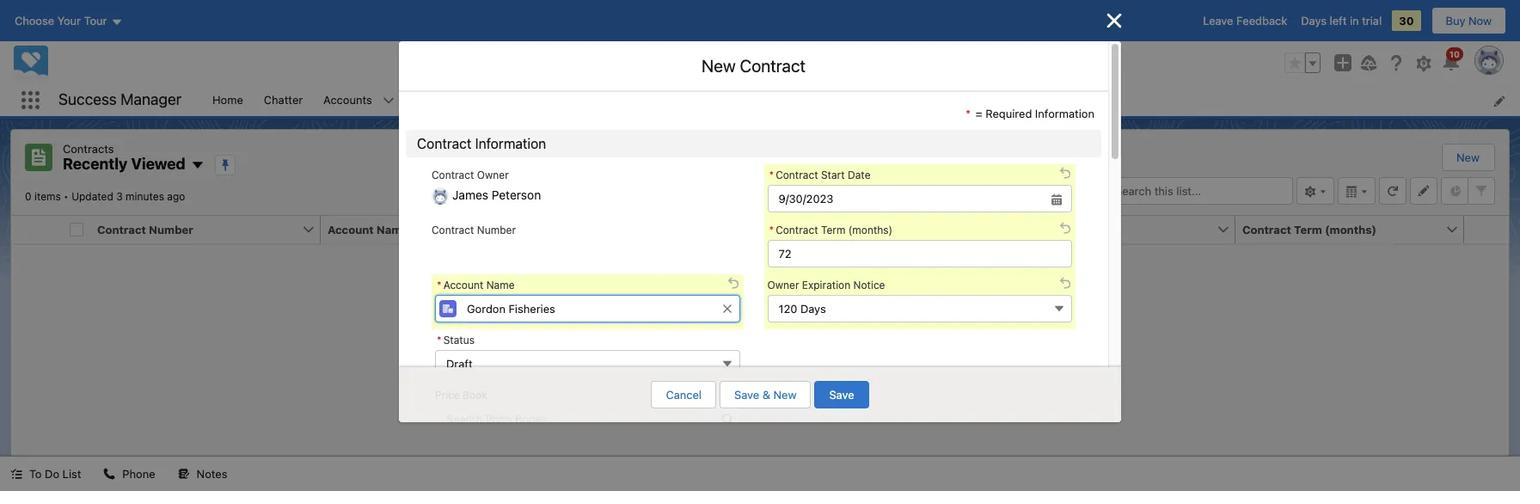 Task type: describe. For each thing, give the bounding box(es) containing it.
calendar
[[600, 93, 646, 106]]

try
[[699, 337, 715, 350]]

chatter link
[[254, 84, 313, 116]]

to do list button
[[0, 457, 92, 491]]

contract end date element
[[1007, 215, 1246, 244]]

in
[[1350, 14, 1360, 28]]

0 vertical spatial group
[[1285, 52, 1321, 73]]

contract start date button
[[779, 215, 988, 243]]

leave
[[1204, 14, 1234, 28]]

chatter
[[264, 93, 303, 106]]

switching
[[719, 337, 768, 350]]

1 vertical spatial information
[[475, 135, 546, 151]]

0 vertical spatial start
[[821, 168, 845, 181]]

group containing *
[[768, 164, 1073, 212]]

home link
[[202, 84, 254, 116]]

•
[[64, 190, 69, 203]]

Status, Draft button
[[435, 350, 740, 377]]

* for * lightning usage
[[689, 93, 694, 107]]

contract information
[[417, 135, 546, 151]]

new button
[[1444, 145, 1494, 170]]

recently
[[63, 155, 128, 173]]

ago
[[167, 190, 185, 203]]

* for * contract start date
[[769, 168, 774, 181]]

minutes
[[126, 190, 164, 203]]

date for contract start date
[[868, 222, 894, 236]]

text default image for notes
[[178, 468, 190, 480]]

contacts
[[415, 93, 462, 106]]

3
[[116, 190, 123, 203]]

price
[[435, 388, 460, 401]]

cancel
[[666, 388, 702, 402]]

notes
[[197, 467, 227, 481]]

contract start date
[[785, 222, 894, 236]]

now
[[1469, 14, 1492, 28]]

date for contract end date
[[1090, 222, 1116, 236]]

item number image
[[11, 215, 63, 243]]

none search field inside 'recently viewed|contracts|list view' element
[[1087, 177, 1294, 204]]

viewed
[[712, 320, 749, 334]]

new contract
[[702, 56, 806, 76]]

* for * contract term (months)
[[769, 223, 774, 236]]

cell inside 'recently viewed|contracts|list view' element
[[63, 215, 90, 244]]

usage
[[750, 93, 783, 107]]

action element
[[1465, 215, 1510, 244]]

end
[[1066, 222, 1087, 236]]

recently viewed status
[[25, 190, 72, 203]]

days inside owner expiration notice button
[[801, 302, 826, 315]]

accounts link
[[313, 84, 383, 116]]

contract number button
[[90, 215, 302, 243]]

phone button
[[93, 457, 166, 491]]

contracts inside you haven't viewed any contracts recently. try switching list views.
[[773, 320, 825, 334]]

account inside button
[[328, 222, 374, 236]]

required
[[986, 107, 1033, 120]]

contacts list item
[[405, 84, 495, 116]]

Search Recently Viewed list view. search field
[[1087, 177, 1294, 204]]

contract owner
[[432, 168, 509, 181]]

buy now
[[1446, 14, 1492, 28]]

contacts link
[[405, 84, 473, 116]]

* contract term (months)
[[769, 223, 893, 236]]

display as table image
[[1339, 177, 1376, 204]]

contract number element
[[90, 215, 331, 244]]

contracts list item
[[495, 84, 589, 116]]

phone
[[122, 467, 155, 481]]

text default image for to do list
[[10, 468, 22, 480]]

0 horizontal spatial term
[[821, 223, 846, 236]]

buy
[[1446, 14, 1466, 28]]

contracts image
[[25, 144, 52, 171]]

views.
[[789, 337, 822, 350]]

term inside button
[[1295, 222, 1323, 236]]

list containing home
[[202, 84, 1521, 116]]

1 horizontal spatial new
[[774, 388, 797, 402]]

calendar list item
[[589, 84, 679, 116]]

calendar link
[[589, 84, 657, 116]]

account name
[[328, 222, 409, 236]]

* status
[[437, 333, 475, 346]]

leave feedback link
[[1204, 14, 1288, 28]]

updated
[[72, 190, 113, 203]]

any
[[752, 320, 770, 334]]

list
[[771, 337, 786, 350]]

text default image inside list item
[[813, 94, 825, 106]]

save & new
[[735, 388, 797, 402]]

0
[[25, 190, 31, 203]]

(months) inside button
[[1326, 222, 1377, 236]]

notice
[[854, 278, 886, 291]]

&
[[763, 388, 771, 402]]

list
[[62, 467, 81, 481]]

contract end date
[[1014, 222, 1116, 236]]

Gordon Fisheries text field
[[435, 295, 740, 322]]

0 horizontal spatial contracts
[[63, 142, 114, 156]]

new for new
[[1457, 151, 1480, 164]]

recently.
[[828, 320, 872, 334]]

home
[[213, 93, 243, 106]]

leave feedback
[[1204, 14, 1288, 28]]

contract term (months) button
[[1236, 215, 1446, 243]]



Task type: vqa. For each thing, say whether or not it's contained in the screenshot.
Leave Feedback
yes



Task type: locate. For each thing, give the bounding box(es) containing it.
* lightning usage
[[689, 93, 783, 107]]

contract term (months) element
[[1236, 215, 1475, 244]]

text default image right usage
[[813, 94, 825, 106]]

1 horizontal spatial days
[[1302, 14, 1327, 28]]

contracts inside list item
[[505, 93, 557, 106]]

1 horizontal spatial contract number
[[432, 223, 516, 236]]

contract number inside button
[[97, 222, 193, 236]]

1 vertical spatial days
[[801, 302, 826, 315]]

* left status
[[437, 333, 442, 346]]

trial
[[1363, 14, 1383, 28]]

haven't
[[671, 320, 709, 334]]

notes button
[[167, 457, 238, 491]]

1 vertical spatial account
[[444, 278, 484, 291]]

save inside save button
[[830, 388, 855, 402]]

1 horizontal spatial information
[[1036, 107, 1095, 120]]

new up the "action" image
[[1457, 151, 1480, 164]]

term
[[1295, 222, 1323, 236], [821, 223, 846, 236]]

0 vertical spatial new
[[702, 56, 736, 76]]

1 horizontal spatial name
[[487, 278, 515, 291]]

number up '* account name'
[[477, 223, 516, 236]]

None text field
[[768, 185, 1073, 212], [768, 240, 1073, 267], [768, 185, 1073, 212], [768, 240, 1073, 267]]

date inside contract start date button
[[868, 222, 894, 236]]

list item
[[679, 84, 833, 116]]

* = required information
[[966, 107, 1095, 120]]

text default image
[[813, 94, 825, 106], [10, 468, 22, 480], [104, 468, 116, 480], [178, 468, 190, 480]]

account name button
[[321, 215, 531, 243]]

0 horizontal spatial information
[[475, 135, 546, 151]]

to
[[29, 467, 42, 481]]

1 vertical spatial new
[[1457, 151, 1480, 164]]

start up contract start date
[[821, 168, 845, 181]]

account name element
[[321, 215, 550, 244]]

lightning
[[698, 93, 747, 107]]

new for new contract
[[702, 56, 736, 76]]

contract start date element
[[779, 215, 1018, 244]]

to do list
[[29, 467, 81, 481]]

120 days
[[779, 302, 826, 315]]

name inside account name button
[[377, 222, 409, 236]]

item number element
[[11, 215, 63, 244]]

list
[[202, 84, 1521, 116]]

0 horizontal spatial save
[[735, 388, 760, 402]]

information right required
[[1036, 107, 1095, 120]]

30
[[1400, 14, 1415, 28]]

2 horizontal spatial new
[[1457, 151, 1480, 164]]

text default image left to
[[10, 468, 22, 480]]

1 horizontal spatial term
[[1295, 222, 1323, 236]]

group down "days left in trial" at the right top of the page
[[1285, 52, 1321, 73]]

date right "end"
[[1090, 222, 1116, 236]]

manager
[[121, 91, 182, 109]]

1 horizontal spatial number
[[477, 223, 516, 236]]

save left '&'
[[735, 388, 760, 402]]

recently viewed
[[63, 155, 186, 173]]

contract end date button
[[1007, 215, 1217, 243]]

0 vertical spatial contracts
[[505, 93, 557, 106]]

contract number down minutes
[[97, 222, 193, 236]]

1 save from the left
[[735, 388, 760, 402]]

success
[[58, 91, 117, 109]]

days
[[1302, 14, 1327, 28], [801, 302, 826, 315]]

0 vertical spatial name
[[377, 222, 409, 236]]

* left lightning
[[689, 93, 694, 107]]

(months) down display as table 'icon'
[[1326, 222, 1377, 236]]

save for save
[[830, 388, 855, 402]]

owner expiration notice
[[768, 278, 886, 291]]

text default image inside phone button
[[104, 468, 116, 480]]

save
[[735, 388, 760, 402], [830, 388, 855, 402]]

expiration
[[802, 278, 851, 291]]

120
[[779, 302, 798, 315]]

account
[[328, 222, 374, 236], [444, 278, 484, 291]]

status element
[[550, 215, 789, 244]]

cancel button
[[652, 381, 717, 409]]

start up notice
[[837, 222, 865, 236]]

* down usage
[[769, 168, 774, 181]]

status
[[444, 333, 475, 346]]

save button
[[815, 381, 869, 409]]

(months) up notice
[[849, 223, 893, 236]]

viewed
[[131, 155, 186, 173]]

* for * = required information
[[966, 107, 971, 120]]

success manager
[[58, 91, 182, 109]]

0 items • updated 3 minutes ago
[[25, 190, 185, 203]]

number down ago
[[149, 222, 193, 236]]

1 vertical spatial contracts
[[63, 142, 114, 156]]

* left =
[[966, 107, 971, 120]]

text default image inside to do list button
[[10, 468, 22, 480]]

accounts
[[324, 93, 372, 106]]

=
[[976, 107, 983, 120]]

number inside button
[[149, 222, 193, 236]]

contracts up views.
[[773, 320, 825, 334]]

status containing you haven't viewed any contracts recently.
[[649, 319, 872, 352]]

you haven't viewed any contracts recently. try switching list views.
[[649, 320, 872, 350]]

* for * account name
[[437, 278, 442, 291]]

2 vertical spatial new
[[774, 388, 797, 402]]

inverse image
[[1105, 10, 1125, 31]]

new up lightning
[[702, 56, 736, 76]]

2 vertical spatial contracts
[[773, 320, 825, 334]]

contract
[[740, 56, 806, 76], [417, 135, 472, 151], [432, 168, 474, 181], [776, 168, 819, 181], [97, 222, 146, 236], [785, 222, 834, 236], [1014, 222, 1063, 236], [1243, 222, 1292, 236], [432, 223, 474, 236], [776, 223, 819, 236]]

start inside button
[[837, 222, 865, 236]]

1 horizontal spatial group
[[1285, 52, 1321, 73]]

* account name
[[437, 278, 515, 291]]

contracts up updated at the left of page
[[63, 142, 114, 156]]

status
[[649, 319, 872, 352]]

1 horizontal spatial account
[[444, 278, 484, 291]]

* left contract start date
[[769, 223, 774, 236]]

1 horizontal spatial owner
[[768, 278, 800, 291]]

* inside list
[[689, 93, 694, 107]]

0 horizontal spatial days
[[801, 302, 826, 315]]

None search field
[[1087, 177, 1294, 204]]

date
[[848, 168, 871, 181], [868, 222, 894, 236], [1090, 222, 1116, 236]]

text default image left notes
[[178, 468, 190, 480]]

0 horizontal spatial group
[[768, 164, 1073, 212]]

status inside 'recently viewed|contracts|list view' element
[[649, 319, 872, 352]]

1 vertical spatial name
[[487, 278, 515, 291]]

0 horizontal spatial (months)
[[849, 223, 893, 236]]

0 horizontal spatial owner
[[477, 168, 509, 181]]

information
[[1036, 107, 1095, 120], [475, 135, 546, 151]]

contract term (months)
[[1243, 222, 1377, 236]]

0 vertical spatial information
[[1036, 107, 1095, 120]]

* down the account name element
[[437, 278, 442, 291]]

price book
[[435, 388, 487, 401]]

left
[[1330, 14, 1347, 28]]

date inside group
[[848, 168, 871, 181]]

start
[[821, 168, 845, 181], [837, 222, 865, 236]]

list view controls image
[[1297, 177, 1335, 204]]

contracts up contract information
[[505, 93, 557, 106]]

Owner Expiration Notice button
[[768, 295, 1073, 322]]

owner up 120
[[768, 278, 800, 291]]

contracts link
[[495, 84, 567, 116]]

save inside save & new button
[[735, 388, 760, 402]]

days left in trial
[[1302, 14, 1383, 28]]

0 horizontal spatial contract number
[[97, 222, 193, 236]]

book
[[463, 388, 487, 401]]

0 vertical spatial owner
[[477, 168, 509, 181]]

1 horizontal spatial contracts
[[505, 93, 557, 106]]

0 vertical spatial days
[[1302, 14, 1327, 28]]

new
[[702, 56, 736, 76], [1457, 151, 1480, 164], [774, 388, 797, 402]]

1 horizontal spatial (months)
[[1326, 222, 1377, 236]]

1 vertical spatial owner
[[768, 278, 800, 291]]

new right '&'
[[774, 388, 797, 402]]

group
[[1285, 52, 1321, 73], [768, 164, 1073, 212]]

action image
[[1465, 215, 1510, 243]]

do
[[45, 467, 59, 481]]

contracts
[[505, 93, 557, 106], [63, 142, 114, 156], [773, 320, 825, 334]]

0 horizontal spatial number
[[149, 222, 193, 236]]

items
[[34, 190, 61, 203]]

information down 'contracts' link on the left top of page
[[475, 135, 546, 151]]

buy now button
[[1432, 7, 1507, 34]]

you
[[649, 320, 668, 334]]

number
[[149, 222, 193, 236], [477, 223, 516, 236]]

list item containing *
[[679, 84, 833, 116]]

(months)
[[1326, 222, 1377, 236], [849, 223, 893, 236]]

group up contract start date element
[[768, 164, 1073, 212]]

days left left
[[1302, 14, 1327, 28]]

2 horizontal spatial contracts
[[773, 320, 825, 334]]

2 save from the left
[[830, 388, 855, 402]]

cell
[[63, 215, 90, 244]]

recently viewed|contracts|list view element
[[10, 129, 1511, 457]]

new inside 'recently viewed|contracts|list view' element
[[1457, 151, 1480, 164]]

contract number
[[97, 222, 193, 236], [432, 223, 516, 236]]

* for * status
[[437, 333, 442, 346]]

* contract start date
[[769, 168, 871, 181]]

accounts list item
[[313, 84, 405, 116]]

date up notice
[[868, 222, 894, 236]]

0 horizontal spatial account
[[328, 222, 374, 236]]

1 vertical spatial group
[[768, 164, 1073, 212]]

owner down contract information
[[477, 168, 509, 181]]

contract number up '* account name'
[[432, 223, 516, 236]]

date up contract start date
[[848, 168, 871, 181]]

save for save & new
[[735, 388, 760, 402]]

1 horizontal spatial save
[[830, 388, 855, 402]]

feedback
[[1237, 14, 1288, 28]]

save & new button
[[720, 381, 812, 409]]

text default image for phone
[[104, 468, 116, 480]]

1 vertical spatial start
[[837, 222, 865, 236]]

term up expiration
[[821, 223, 846, 236]]

term down "list view controls" icon
[[1295, 222, 1323, 236]]

0 horizontal spatial name
[[377, 222, 409, 236]]

0 vertical spatial account
[[328, 222, 374, 236]]

text default image left phone
[[104, 468, 116, 480]]

days right 120
[[801, 302, 826, 315]]

save down recently.
[[830, 388, 855, 402]]

text default image inside notes button
[[178, 468, 190, 480]]

date inside contract end date button
[[1090, 222, 1116, 236]]

0 horizontal spatial new
[[702, 56, 736, 76]]



